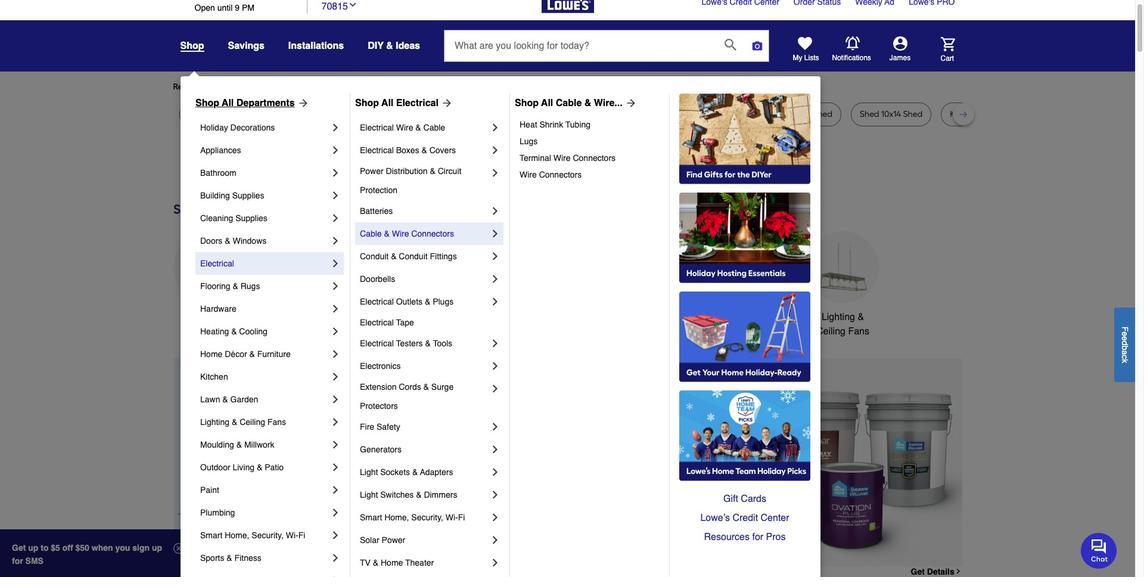 Task type: describe. For each thing, give the bounding box(es) containing it.
chevron right image for the electrical link
[[330, 258, 342, 270]]

my
[[793, 54, 803, 62]]

ceiling inside button
[[817, 326, 846, 337]]

0 horizontal spatial home
[[200, 349, 223, 359]]

interior
[[389, 109, 416, 119]]

chevron right image for electrical outlets & plugs
[[490, 296, 502, 308]]

you for more suggestions for you
[[388, 82, 402, 92]]

hardie
[[623, 109, 649, 119]]

credit
[[733, 513, 759, 524]]

solar power link
[[360, 529, 490, 552]]

hardie board
[[623, 109, 674, 119]]

& inside power distribution & circuit protection
[[430, 166, 436, 176]]

lighting & ceiling fans inside lighting & ceiling fans link
[[200, 417, 286, 427]]

flooring
[[200, 281, 231, 291]]

kitchen link
[[200, 366, 330, 388]]

doors & windows link
[[200, 230, 330, 252]]

shop all departments
[[196, 98, 295, 109]]

chevron right image for paint link on the left
[[330, 484, 342, 496]]

fittings
[[430, 252, 457, 261]]

home décor & furniture
[[200, 349, 291, 359]]

recommended
[[173, 82, 231, 92]]

lugs
[[520, 137, 538, 146]]

get your home holiday-ready. image
[[680, 292, 811, 382]]

shop 25 days of deals by category image
[[173, 199, 963, 219]]

you for recommended searches for you
[[282, 82, 296, 92]]

for up departments
[[269, 82, 280, 92]]

light switches & dimmers
[[360, 490, 458, 500]]

toilet
[[516, 109, 536, 119]]

sms
[[25, 556, 43, 566]]

all for electrical
[[382, 98, 394, 109]]

building
[[200, 191, 230, 200]]

installations
[[289, 41, 344, 51]]

shop for shop all cable & wire...
[[515, 98, 539, 109]]

generators
[[360, 445, 402, 454]]

appliances inside button
[[186, 312, 232, 323]]

lighting & ceiling fans inside lighting & ceiling fans button
[[817, 312, 870, 337]]

Search Query text field
[[445, 30, 716, 61]]

diy
[[368, 41, 384, 51]]

conduit & conduit fittings link
[[360, 245, 490, 268]]

electrical for electrical outlets & plugs
[[360, 297, 394, 307]]

shed outdoor storage
[[701, 109, 786, 119]]

kitchen faucets
[[447, 312, 515, 323]]

electrical for electrical boxes & covers
[[360, 146, 394, 155]]

batteries
[[360, 206, 393, 216]]

chevron right image for heating & cooling link
[[330, 326, 342, 338]]

moulding & millwork
[[200, 440, 275, 450]]

scroll to item #3 image
[[670, 545, 699, 550]]

d
[[1121, 341, 1131, 345]]

chevron right image for electrical wire & cable link
[[490, 122, 502, 134]]

shop for shop all departments
[[196, 98, 219, 109]]

sockets
[[381, 468, 410, 477]]

refrigerator
[[444, 109, 489, 119]]

chevron right image for cleaning supplies
[[330, 212, 342, 224]]

covers
[[430, 146, 456, 155]]

chevron right image for lighting & ceiling fans
[[330, 416, 342, 428]]

extension
[[360, 382, 397, 392]]

arrow left image
[[395, 462, 407, 474]]

home décor & furniture link
[[200, 343, 330, 366]]

mower
[[211, 109, 237, 119]]

diy & ideas button
[[368, 35, 420, 57]]

garden
[[231, 395, 258, 404]]

chevron right image for batteries
[[490, 205, 502, 217]]

wire up wire connectors
[[554, 153, 571, 163]]

terminal wire connectors link
[[520, 150, 661, 166]]

chevron right image for bathroom link
[[330, 167, 342, 179]]

a
[[1121, 350, 1131, 355]]

millwork
[[244, 440, 275, 450]]

lowe's home improvement cart image
[[941, 37, 956, 51]]

protectors
[[360, 401, 398, 411]]

doorbells
[[360, 274, 395, 284]]

wire connectors link
[[520, 166, 661, 183]]

chevron right image for right smart home, security, wi-fi link
[[490, 512, 502, 524]]

all for departments
[[222, 98, 234, 109]]

& inside "link"
[[585, 98, 592, 109]]

protection
[[360, 185, 398, 195]]

0 horizontal spatial cable
[[360, 229, 382, 239]]

distribution
[[386, 166, 428, 176]]

smart home, security, wi-fi for leftmost smart home, security, wi-fi link
[[200, 531, 306, 540]]

get details
[[912, 567, 955, 577]]

get for get details
[[912, 567, 925, 577]]

1 e from the top
[[1121, 332, 1131, 336]]

electronics
[[360, 361, 401, 371]]

bathroom link
[[200, 162, 330, 184]]

sports
[[200, 553, 225, 563]]

lighting inside button
[[822, 312, 856, 323]]

free same-day delivery when you order 1 gallon or more of paint by 2 p m. image
[[385, 358, 963, 567]]

chevron right image inside get details link
[[955, 568, 963, 576]]

f e e d b a c k
[[1121, 326, 1131, 363]]

circuit
[[438, 166, 462, 176]]

notifications
[[833, 54, 872, 62]]

cable & wire connectors link
[[360, 222, 490, 245]]

all for cable
[[542, 98, 554, 109]]

chevron right image for solar power
[[490, 534, 502, 546]]

0 vertical spatial connectors
[[573, 153, 616, 163]]

heat shrink tubing
[[520, 120, 591, 129]]

chevron right image for hardware link
[[330, 303, 342, 315]]

cart
[[941, 54, 955, 62]]

& inside extension cords & surge protectors
[[424, 382, 429, 392]]

electronics link
[[360, 355, 490, 377]]

lawn & garden
[[200, 395, 258, 404]]

0 horizontal spatial lighting
[[200, 417, 230, 427]]

fi for right smart home, security, wi-fi link
[[458, 513, 465, 522]]

light switches & dimmers link
[[360, 484, 490, 506]]

search image
[[725, 39, 737, 51]]

chevron right image for electrical boxes & covers
[[490, 144, 502, 156]]

chevron right image for electronics link
[[490, 360, 502, 372]]

electrical testers & tools
[[360, 339, 453, 348]]

electrical outlets & plugs
[[360, 297, 454, 307]]

fans inside lighting & ceiling fans link
[[268, 417, 286, 427]]

lowe's home improvement lists image
[[798, 36, 813, 51]]

light for light switches & dimmers
[[360, 490, 378, 500]]

chevron right image for power distribution & circuit protection
[[490, 167, 502, 179]]

when
[[92, 543, 113, 553]]

chevron right image for moulding & millwork
[[330, 439, 342, 451]]

electrical tape link
[[360, 313, 502, 332]]

paint
[[200, 485, 219, 495]]

sign
[[133, 543, 150, 553]]

kitchen for kitchen
[[200, 372, 228, 382]]

lugs link
[[520, 133, 661, 150]]

shed for shed
[[814, 109, 833, 119]]

chevron right image for building supplies
[[330, 190, 342, 202]]

wire up conduit & conduit fittings
[[392, 229, 409, 239]]

for inside get up to $5 off $50 when you sign up for sms
[[12, 556, 23, 566]]

holiday hosting essentials. image
[[680, 193, 811, 283]]

$5
[[51, 543, 60, 553]]

wire down interior
[[396, 123, 414, 132]]

electrical wire & cable link
[[360, 116, 490, 139]]

diy & ideas
[[368, 41, 420, 51]]

2 conduit from the left
[[399, 252, 428, 261]]

rugs
[[241, 281, 260, 291]]

electrical tape
[[360, 318, 414, 327]]

ideas
[[396, 41, 420, 51]]

lowe's home improvement logo image
[[542, 0, 594, 27]]

cable inside "link"
[[556, 98, 582, 109]]

shrink
[[540, 120, 564, 129]]

safety
[[377, 422, 401, 432]]

arrow right image for shop all cable & wire...
[[623, 97, 637, 109]]

furniture
[[257, 349, 291, 359]]

arrow right image for shop all departments
[[295, 97, 309, 109]]

for up shop all electrical
[[375, 82, 386, 92]]

holiday
[[200, 123, 228, 132]]

lighting & ceiling fans button
[[808, 231, 879, 339]]

1 horizontal spatial cable
[[424, 123, 446, 132]]

chevron right image for light switches & dimmers
[[490, 489, 502, 501]]

fitness
[[235, 553, 262, 563]]

fi for leftmost smart home, security, wi-fi link
[[299, 531, 306, 540]]

heat shrink tubing link
[[520, 116, 661, 133]]

chevron right image for extension cords & surge protectors
[[490, 383, 502, 395]]

smart inside button
[[726, 312, 752, 323]]

shed 10x14 shed
[[861, 109, 923, 119]]

2 vertical spatial connectors
[[412, 229, 454, 239]]

tv & home theater link
[[360, 552, 490, 574]]

recommended searches for you heading
[[173, 81, 963, 93]]

shed for shed 10x14 shed
[[861, 109, 880, 119]]

wallpaper
[[302, 109, 342, 119]]

arrow right image inside shop all electrical link
[[439, 97, 453, 109]]

cleaning supplies
[[200, 213, 268, 223]]

smart home, security, wi-fi for right smart home, security, wi-fi link
[[360, 513, 465, 522]]

shop all electrical
[[355, 98, 439, 109]]

supplies for cleaning supplies
[[236, 213, 268, 223]]

0 vertical spatial bathroom
[[200, 168, 237, 178]]

chevron right image for light sockets & adapters
[[490, 466, 502, 478]]

chevron right image for plumbing link at the bottom left of the page
[[330, 507, 342, 519]]



Task type: locate. For each thing, give the bounding box(es) containing it.
1 vertical spatial power
[[382, 536, 406, 545]]

conduit up doorbells
[[360, 252, 389, 261]]

open
[[195, 3, 215, 13]]

1 horizontal spatial smart home, security, wi-fi link
[[360, 506, 490, 529]]

2 horizontal spatial smart
[[726, 312, 752, 323]]

electrical up electronics
[[360, 339, 394, 348]]

chevron right image for tv & home theater
[[490, 557, 502, 569]]

1 shed from the left
[[701, 109, 720, 119]]

my lists
[[793, 54, 820, 62]]

2 horizontal spatial all
[[542, 98, 554, 109]]

1 all from the left
[[222, 98, 234, 109]]

appliances up heating
[[186, 312, 232, 323]]

board
[[651, 109, 674, 119]]

up right sign
[[152, 543, 162, 553]]

1 vertical spatial appliances
[[186, 312, 232, 323]]

chat invite button image
[[1082, 532, 1118, 569]]

2 vertical spatial cable
[[360, 229, 382, 239]]

fire safety
[[360, 422, 401, 432]]

cleaning supplies link
[[200, 207, 330, 230]]

wi- for right smart home, security, wi-fi link
[[446, 513, 458, 522]]

chevron right image for holiday decorations
[[330, 122, 342, 134]]

get inside get up to $5 off $50 when you sign up for sms
[[12, 543, 26, 553]]

get up sms
[[12, 543, 26, 553]]

supplies up cleaning supplies
[[232, 191, 264, 200]]

1 vertical spatial smart home, security, wi-fi
[[200, 531, 306, 540]]

1 vertical spatial fi
[[299, 531, 306, 540]]

heat
[[520, 120, 538, 129]]

2 arrow right image from the left
[[623, 97, 637, 109]]

decorations for holiday
[[231, 123, 275, 132]]

cable up covers on the left top of page
[[424, 123, 446, 132]]

lawn & garden link
[[200, 388, 330, 411]]

lowe's credit center link
[[680, 509, 811, 528]]

0 horizontal spatial up
[[28, 543, 38, 553]]

shop all departments link
[[196, 96, 309, 110]]

security, up sports & fitness link
[[252, 531, 284, 540]]

wi- down dimmers
[[446, 513, 458, 522]]

kitchen inside 'link'
[[200, 372, 228, 382]]

0 vertical spatial ceiling
[[817, 326, 846, 337]]

camera image
[[752, 40, 764, 52]]

cable & wire connectors
[[360, 229, 454, 239]]

lawn mower
[[188, 109, 237, 119]]

to
[[41, 543, 49, 553]]

kitchen inside button
[[447, 312, 479, 323]]

chevron right image for doors & windows
[[330, 235, 342, 247]]

3 shop from the left
[[515, 98, 539, 109]]

light for light sockets & adapters
[[360, 468, 378, 477]]

1 horizontal spatial decorations
[[365, 326, 416, 337]]

3 shed from the left
[[861, 109, 880, 119]]

smart home, security, wi-fi down light switches & dimmers
[[360, 513, 465, 522]]

savings
[[228, 41, 265, 51]]

smart home, security, wi-fi
[[360, 513, 465, 522], [200, 531, 306, 540]]

1 horizontal spatial lighting
[[822, 312, 856, 323]]

sports & fitness
[[200, 553, 262, 563]]

holiday decorations
[[200, 123, 275, 132]]

arrow right image
[[439, 97, 453, 109], [941, 462, 953, 474]]

4 shed from the left
[[904, 109, 923, 119]]

chevron right image for conduit & conduit fittings link
[[490, 250, 502, 262]]

lowe's home improvement notification center image
[[846, 36, 860, 51]]

chevron right image for the generators link
[[490, 444, 502, 456]]

bathroom button
[[626, 231, 698, 324]]

get left details
[[912, 567, 925, 577]]

$50
[[75, 543, 89, 553]]

2 horizontal spatial shop
[[515, 98, 539, 109]]

1 vertical spatial arrow right image
[[941, 462, 953, 474]]

0 horizontal spatial all
[[222, 98, 234, 109]]

suggestions
[[327, 82, 373, 92]]

smart home, security, wi-fi link up fitness
[[200, 524, 330, 547]]

get for get up to $5 off $50 when you sign up for sms
[[12, 543, 26, 553]]

1 horizontal spatial arrow right image
[[623, 97, 637, 109]]

1 horizontal spatial security,
[[412, 513, 444, 522]]

0 vertical spatial fi
[[458, 513, 465, 522]]

fi up solar power "link" on the bottom left of page
[[458, 513, 465, 522]]

decorations down christmas
[[365, 326, 416, 337]]

power distribution & circuit protection
[[360, 166, 464, 195]]

electrical for electrical testers & tools
[[360, 339, 394, 348]]

cart button
[[925, 37, 956, 63]]

smart home, security, wi-fi link down light switches & dimmers
[[360, 506, 490, 529]]

gift cards
[[724, 494, 767, 504]]

electrical boxes & covers
[[360, 146, 456, 155]]

0 vertical spatial supplies
[[232, 191, 264, 200]]

0 horizontal spatial fans
[[268, 417, 286, 427]]

hardware
[[200, 304, 237, 314]]

electrical left boxes
[[360, 146, 394, 155]]

f e e d b a c k button
[[1115, 307, 1136, 382]]

chevron down image
[[348, 0, 358, 9]]

2 shop from the left
[[355, 98, 379, 109]]

2 horizontal spatial home
[[754, 312, 780, 323]]

chevron right image
[[490, 122, 502, 134], [330, 167, 342, 179], [490, 228, 502, 240], [490, 250, 502, 262], [330, 258, 342, 270], [330, 280, 342, 292], [330, 303, 342, 315], [330, 326, 342, 338], [330, 348, 342, 360], [490, 360, 502, 372], [490, 444, 502, 456], [330, 484, 342, 496], [330, 507, 342, 519], [490, 512, 502, 524], [330, 530, 342, 541], [330, 552, 342, 564], [955, 568, 963, 576], [330, 575, 342, 577]]

1 horizontal spatial smart
[[360, 513, 382, 522]]

kitchen up lawn
[[200, 372, 228, 382]]

tubing
[[566, 120, 591, 129]]

all up door interior
[[382, 98, 394, 109]]

shop up the lawn mower on the left of the page
[[196, 98, 219, 109]]

2 light from the top
[[360, 490, 378, 500]]

0 horizontal spatial smart home, security, wi-fi
[[200, 531, 306, 540]]

arrow right image inside shop all cable & wire... "link"
[[623, 97, 637, 109]]

1 horizontal spatial bathroom
[[642, 312, 683, 323]]

2 you from the left
[[388, 82, 402, 92]]

bathroom inside button
[[642, 312, 683, 323]]

security, down light switches & dimmers link
[[412, 513, 444, 522]]

shop up door
[[355, 98, 379, 109]]

arrow right image down more
[[295, 97, 309, 109]]

hardware link
[[200, 298, 330, 320]]

1 horizontal spatial lighting & ceiling fans
[[817, 312, 870, 337]]

1 up from the left
[[28, 543, 38, 553]]

my lists link
[[793, 36, 820, 63]]

0 vertical spatial home
[[754, 312, 780, 323]]

cooling
[[239, 327, 268, 336]]

cords
[[399, 382, 421, 392]]

2 e from the top
[[1121, 336, 1131, 341]]

e up d
[[1121, 332, 1131, 336]]

kobalt
[[951, 109, 975, 119]]

1 vertical spatial light
[[360, 490, 378, 500]]

1 vertical spatial lighting & ceiling fans
[[200, 417, 286, 427]]

scroll to item #2 image
[[642, 545, 670, 550]]

flooring & rugs link
[[200, 275, 330, 298]]

fi down plumbing link at the bottom left of the page
[[299, 531, 306, 540]]

1 vertical spatial supplies
[[236, 213, 268, 223]]

1 horizontal spatial you
[[388, 82, 402, 92]]

1 horizontal spatial shop
[[355, 98, 379, 109]]

0 horizontal spatial shop
[[196, 98, 219, 109]]

lighting & ceiling fans link
[[200, 411, 330, 434]]

more suggestions for you link
[[305, 81, 411, 93]]

0 vertical spatial wi-
[[446, 513, 458, 522]]

electrical down door
[[360, 123, 394, 132]]

shop for shop all electrical
[[355, 98, 379, 109]]

2 up from the left
[[152, 543, 162, 553]]

0 vertical spatial decorations
[[231, 123, 275, 132]]

1 vertical spatial connectors
[[539, 170, 582, 179]]

1 you from the left
[[282, 82, 296, 92]]

outdoor
[[200, 463, 231, 472]]

1 vertical spatial smart
[[360, 513, 382, 522]]

find gifts for the diyer. image
[[680, 94, 811, 184]]

for left sms
[[12, 556, 23, 566]]

all
[[222, 98, 234, 109], [382, 98, 394, 109], [542, 98, 554, 109]]

all up shrink
[[542, 98, 554, 109]]

0 vertical spatial get
[[12, 543, 26, 553]]

appliances button
[[173, 231, 245, 324]]

wire connectors
[[520, 170, 582, 179]]

wi- down plumbing link at the bottom left of the page
[[286, 531, 299, 540]]

shed for shed outdoor storage
[[701, 109, 720, 119]]

smart for right smart home, security, wi-fi link
[[360, 513, 382, 522]]

0 vertical spatial home,
[[385, 513, 409, 522]]

power up protection
[[360, 166, 384, 176]]

70815 button
[[322, 0, 358, 13]]

power up tv & home theater
[[382, 536, 406, 545]]

1 shop from the left
[[196, 98, 219, 109]]

shed left the outdoor
[[701, 109, 720, 119]]

1 horizontal spatial wi-
[[446, 513, 458, 522]]

0 vertical spatial lighting & ceiling fans
[[817, 312, 870, 337]]

wi-
[[446, 513, 458, 522], [286, 531, 299, 540]]

appliances
[[200, 146, 241, 155], [186, 312, 232, 323]]

you left more
[[282, 82, 296, 92]]

0 vertical spatial smart home, security, wi-fi
[[360, 513, 465, 522]]

for left pros
[[753, 532, 764, 543]]

you inside "more suggestions for you" link
[[388, 82, 402, 92]]

decorations down peel
[[231, 123, 275, 132]]

1 horizontal spatial conduit
[[399, 252, 428, 261]]

doors
[[200, 236, 223, 246]]

1 horizontal spatial home,
[[385, 513, 409, 522]]

1 horizontal spatial up
[[152, 543, 162, 553]]

0 vertical spatial lighting
[[822, 312, 856, 323]]

outlets
[[396, 297, 423, 307]]

security, for chevron right icon related to right smart home, security, wi-fi link
[[412, 513, 444, 522]]

0 horizontal spatial get
[[12, 543, 26, 553]]

savings button
[[228, 35, 265, 57]]

door
[[369, 109, 387, 119]]

connectors down the terminal wire connectors
[[539, 170, 582, 179]]

peel
[[265, 109, 280, 119]]

christmas
[[369, 312, 412, 323]]

chevron right image for 'home décor & furniture' link
[[330, 348, 342, 360]]

2 vertical spatial home
[[381, 558, 403, 568]]

1 horizontal spatial all
[[382, 98, 394, 109]]

1 vertical spatial decorations
[[365, 326, 416, 337]]

light down generators
[[360, 468, 378, 477]]

living
[[233, 463, 255, 472]]

paint link
[[200, 479, 330, 502]]

1 conduit from the left
[[360, 252, 389, 261]]

arrow right image
[[295, 97, 309, 109], [623, 97, 637, 109]]

1 arrow right image from the left
[[295, 97, 309, 109]]

smart home, security, wi-fi link
[[360, 506, 490, 529], [200, 524, 330, 547]]

1 horizontal spatial fans
[[849, 326, 870, 337]]

adapters
[[420, 468, 453, 477]]

1 horizontal spatial home
[[381, 558, 403, 568]]

1 vertical spatial kitchen
[[200, 372, 228, 382]]

chevron right image for lawn & garden
[[330, 394, 342, 406]]

electrical for electrical wire & cable
[[360, 123, 394, 132]]

2 vertical spatial smart
[[200, 531, 223, 540]]

1 vertical spatial security,
[[252, 531, 284, 540]]

0 vertical spatial arrow right image
[[439, 97, 453, 109]]

1 vertical spatial home,
[[225, 531, 250, 540]]

surge
[[432, 382, 454, 392]]

chevron right image
[[330, 122, 342, 134], [330, 144, 342, 156], [490, 144, 502, 156], [490, 167, 502, 179], [330, 190, 342, 202], [490, 205, 502, 217], [330, 212, 342, 224], [330, 235, 342, 247], [490, 273, 502, 285], [490, 296, 502, 308], [490, 338, 502, 349], [330, 371, 342, 383], [490, 383, 502, 395], [330, 394, 342, 406], [330, 416, 342, 428], [490, 421, 502, 433], [330, 439, 342, 451], [330, 462, 342, 473], [490, 466, 502, 478], [490, 489, 502, 501], [490, 534, 502, 546], [490, 557, 502, 569]]

0 horizontal spatial fi
[[299, 531, 306, 540]]

lowe's wishes you and your family a happy hanukkah. image
[[173, 157, 963, 187]]

you up shop all electrical
[[388, 82, 402, 92]]

installations button
[[289, 35, 344, 57]]

wi- for leftmost smart home, security, wi-fi link
[[286, 531, 299, 540]]

25 days of deals. don't miss deals every day. same-day delivery on in-stock orders placed by 2 p m. image
[[173, 358, 366, 566]]

up left to
[[28, 543, 38, 553]]

0 horizontal spatial home,
[[225, 531, 250, 540]]

0 horizontal spatial ceiling
[[240, 417, 265, 427]]

electrical for electrical tape
[[360, 318, 394, 327]]

0 vertical spatial security,
[[412, 513, 444, 522]]

0 vertical spatial light
[[360, 468, 378, 477]]

0 horizontal spatial you
[[282, 82, 296, 92]]

security, for leftmost smart home, security, wi-fi link chevron right icon
[[252, 531, 284, 540]]

home, for leftmost smart home, security, wi-fi link
[[225, 531, 250, 540]]

chevron right image for leftmost smart home, security, wi-fi link
[[330, 530, 342, 541]]

tools
[[433, 339, 453, 348]]

decorations for christmas
[[365, 326, 416, 337]]

shop up toilet
[[515, 98, 539, 109]]

0 horizontal spatial arrow right image
[[439, 97, 453, 109]]

all inside "link"
[[542, 98, 554, 109]]

heating & cooling link
[[200, 320, 330, 343]]

kitchen for kitchen faucets
[[447, 312, 479, 323]]

0 horizontal spatial bathroom
[[200, 168, 237, 178]]

chevron right image for doorbells
[[490, 273, 502, 285]]

shop all electrical link
[[355, 96, 453, 110]]

1 horizontal spatial smart home, security, wi-fi
[[360, 513, 465, 522]]

lighting & ceiling fans
[[817, 312, 870, 337], [200, 417, 286, 427]]

2 horizontal spatial cable
[[556, 98, 582, 109]]

up
[[28, 543, 38, 553], [152, 543, 162, 553]]

pm
[[242, 3, 255, 13]]

decorations inside button
[[365, 326, 416, 337]]

cable down 'batteries'
[[360, 229, 382, 239]]

0 vertical spatial kitchen
[[447, 312, 479, 323]]

generators link
[[360, 438, 490, 461]]

1 light from the top
[[360, 468, 378, 477]]

1 vertical spatial fans
[[268, 417, 286, 427]]

arrow right image left board
[[623, 97, 637, 109]]

9
[[235, 3, 240, 13]]

1 horizontal spatial arrow right image
[[941, 462, 953, 474]]

0 horizontal spatial conduit
[[360, 252, 389, 261]]

2 shed from the left
[[814, 109, 833, 119]]

home, down switches at the left bottom
[[385, 513, 409, 522]]

electrical up 'flooring'
[[200, 259, 234, 268]]

0 horizontal spatial smart
[[200, 531, 223, 540]]

supplies up windows
[[236, 213, 268, 223]]

shed right storage
[[814, 109, 833, 119]]

0 horizontal spatial kitchen
[[200, 372, 228, 382]]

light sockets & adapters
[[360, 468, 453, 477]]

switches
[[381, 490, 414, 500]]

searches
[[232, 82, 267, 92]]

2 all from the left
[[382, 98, 394, 109]]

0 vertical spatial fans
[[849, 326, 870, 337]]

extension cords & surge protectors link
[[360, 377, 490, 416]]

smart
[[726, 312, 752, 323], [360, 513, 382, 522], [200, 531, 223, 540]]

0 horizontal spatial lighting & ceiling fans
[[200, 417, 286, 427]]

electrical up christmas
[[360, 297, 394, 307]]

cable up quikrete
[[556, 98, 582, 109]]

chevron right image for appliances
[[330, 144, 342, 156]]

electrical left tape
[[360, 318, 394, 327]]

1 horizontal spatial get
[[912, 567, 925, 577]]

recommended searches for you
[[173, 82, 296, 92]]

arrow right image inside shop all departments link
[[295, 97, 309, 109]]

home, for right smart home, security, wi-fi link
[[385, 513, 409, 522]]

get up to $5 off $50 when you sign up for sms
[[12, 543, 162, 566]]

home, up the "sports & fitness"
[[225, 531, 250, 540]]

0 vertical spatial smart
[[726, 312, 752, 323]]

terminal wire connectors
[[520, 153, 616, 163]]

1 vertical spatial get
[[912, 567, 925, 577]]

1 horizontal spatial kitchen
[[447, 312, 479, 323]]

shop inside "link"
[[515, 98, 539, 109]]

outdoor
[[722, 109, 754, 119]]

1 vertical spatial cable
[[424, 123, 446, 132]]

home inside button
[[754, 312, 780, 323]]

electrical up interior
[[396, 98, 439, 109]]

wire down terminal
[[520, 170, 537, 179]]

shed right 10x14
[[904, 109, 923, 119]]

power inside power distribution & circuit protection
[[360, 166, 384, 176]]

holiday decorations link
[[200, 116, 330, 139]]

conduit down cable & wire connectors
[[399, 252, 428, 261]]

lowe's credit center
[[701, 513, 790, 524]]

solar
[[360, 536, 380, 545]]

chevron right image for cable & wire connectors link
[[490, 228, 502, 240]]

1 vertical spatial lighting
[[200, 417, 230, 427]]

0 vertical spatial cable
[[556, 98, 582, 109]]

1 vertical spatial ceiling
[[240, 417, 265, 427]]

1 vertical spatial bathroom
[[642, 312, 683, 323]]

windows
[[233, 236, 267, 246]]

patio
[[265, 463, 284, 472]]

0 horizontal spatial arrow right image
[[295, 97, 309, 109]]

kitchen down plugs
[[447, 312, 479, 323]]

connectors up conduit & conduit fittings link
[[412, 229, 454, 239]]

0 vertical spatial power
[[360, 166, 384, 176]]

cards
[[741, 494, 767, 504]]

1 vertical spatial wi-
[[286, 531, 299, 540]]

supplies for building supplies
[[232, 191, 264, 200]]

0 horizontal spatial wi-
[[286, 531, 299, 540]]

resources for pros
[[705, 532, 786, 543]]

outdoor living & patio
[[200, 463, 284, 472]]

0 horizontal spatial decorations
[[231, 123, 275, 132]]

fans inside the lighting & ceiling fans
[[849, 326, 870, 337]]

e up b
[[1121, 336, 1131, 341]]

connectors up wire connectors link
[[573, 153, 616, 163]]

smart home, security, wi-fi up fitness
[[200, 531, 306, 540]]

all up 'mower'
[[222, 98, 234, 109]]

0 horizontal spatial security,
[[252, 531, 284, 540]]

lowe's home team holiday picks. image
[[680, 391, 811, 481]]

chevron right image for fire safety
[[490, 421, 502, 433]]

1 vertical spatial home
[[200, 349, 223, 359]]

home
[[754, 312, 780, 323], [200, 349, 223, 359], [381, 558, 403, 568]]

0 horizontal spatial smart home, security, wi-fi link
[[200, 524, 330, 547]]

chevron right image for sports & fitness link
[[330, 552, 342, 564]]

chevron right image for flooring & rugs link
[[330, 280, 342, 292]]

smart for leftmost smart home, security, wi-fi link
[[200, 531, 223, 540]]

heating & cooling
[[200, 327, 268, 336]]

chevron right image for kitchen
[[330, 371, 342, 383]]

for
[[269, 82, 280, 92], [375, 82, 386, 92], [753, 532, 764, 543], [12, 556, 23, 566]]

None search field
[[444, 30, 770, 73]]

chevron right image for outdoor living & patio
[[330, 462, 342, 473]]

0 vertical spatial appliances
[[200, 146, 241, 155]]

1 horizontal spatial ceiling
[[817, 326, 846, 337]]

light left switches at the left bottom
[[360, 490, 378, 500]]

1 horizontal spatial fi
[[458, 513, 465, 522]]

appliances down the holiday
[[200, 146, 241, 155]]

3 all from the left
[[542, 98, 554, 109]]

shed left 10x14
[[861, 109, 880, 119]]

chevron right image for electrical testers & tools
[[490, 338, 502, 349]]



Task type: vqa. For each thing, say whether or not it's contained in the screenshot.
the middle 5
no



